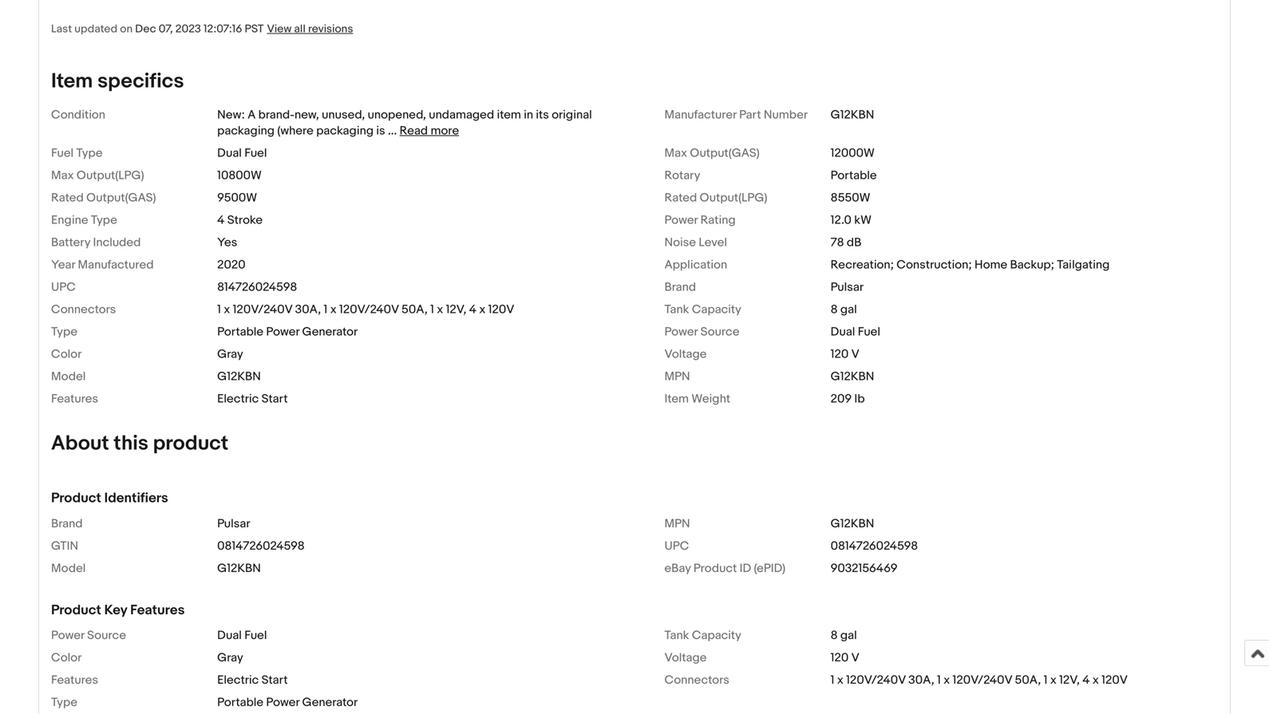 Task type: locate. For each thing, give the bounding box(es) containing it.
0 vertical spatial color
[[51, 348, 82, 362]]

gtin
[[51, 539, 78, 554]]

output(gas) for max output(gas)
[[690, 146, 760, 161]]

1 vertical spatial 8 gal
[[831, 629, 858, 643]]

1 v from the top
[[852, 348, 860, 362]]

1 vertical spatial start
[[262, 674, 288, 688]]

output(lpg) up "rating"
[[700, 191, 768, 205]]

mpn
[[665, 370, 691, 384], [665, 517, 691, 531]]

1 8 gal from the top
[[831, 303, 858, 317]]

1 vertical spatial pulsar
[[217, 517, 250, 531]]

tank capacity
[[665, 303, 742, 317], [665, 629, 742, 643]]

dual for tank capacity
[[217, 629, 242, 643]]

2 portable power generator from the top
[[217, 696, 358, 710]]

1 start from the top
[[262, 392, 288, 407]]

rated down rotary
[[665, 191, 697, 205]]

1 vertical spatial output(gas)
[[86, 191, 156, 205]]

specifics
[[98, 69, 184, 94]]

2 tank from the top
[[665, 629, 690, 643]]

output(lpg)
[[77, 169, 144, 183], [700, 191, 768, 205]]

pulsar
[[831, 280, 864, 295], [217, 517, 250, 531]]

1 horizontal spatial 120v
[[1102, 674, 1128, 688]]

1 vertical spatial 50a,
[[1016, 674, 1042, 688]]

tank capacity for dual fuel
[[665, 629, 742, 643]]

0 vertical spatial generator
[[302, 325, 358, 340]]

1 vertical spatial portable power generator
[[217, 696, 358, 710]]

new:
[[217, 108, 245, 122]]

mpn up the item weight
[[665, 370, 691, 384]]

portable power generator
[[217, 325, 358, 340], [217, 696, 358, 710]]

8550w
[[831, 191, 871, 205]]

1 vertical spatial gray
[[217, 651, 243, 666]]

1 vertical spatial dual
[[831, 325, 856, 340]]

output(gas)
[[690, 146, 760, 161], [86, 191, 156, 205]]

product left id
[[694, 562, 737, 576]]

0 vertical spatial 50a,
[[402, 303, 428, 317]]

1 horizontal spatial max
[[665, 146, 688, 161]]

1 120 v from the top
[[831, 348, 860, 362]]

0 horizontal spatial 12v,
[[446, 303, 467, 317]]

0 vertical spatial v
[[852, 348, 860, 362]]

8 for 1 x 120v/240v 30a, 1 x 120v/240v 50a, 1 x 12v, 4 x 120v
[[831, 303, 838, 317]]

1 horizontal spatial rated
[[665, 191, 697, 205]]

number
[[764, 108, 808, 122]]

30a,
[[295, 303, 321, 317], [909, 674, 935, 688]]

item
[[51, 69, 93, 94], [665, 392, 689, 407]]

upc
[[51, 280, 76, 295], [665, 539, 690, 554]]

max
[[665, 146, 688, 161], [51, 169, 74, 183]]

1 x 120v/240v 30a, 1 x 120v/240v 50a, 1 x 12v, 4 x 120v
[[217, 303, 515, 317], [831, 674, 1128, 688]]

1 vertical spatial mpn
[[665, 517, 691, 531]]

tank capacity down application
[[665, 303, 742, 317]]

tank down application
[[665, 303, 690, 317]]

2 vertical spatial product
[[51, 602, 101, 619]]

output(gas) down 'max output(lpg)'
[[86, 191, 156, 205]]

2 capacity from the top
[[692, 629, 742, 643]]

1 vertical spatial max
[[51, 169, 74, 183]]

db
[[847, 236, 862, 250]]

capacity down ebay product id (epid)
[[692, 629, 742, 643]]

0 vertical spatial 120 v
[[831, 348, 860, 362]]

1 vertical spatial electric start
[[217, 674, 288, 688]]

0 vertical spatial portable power generator
[[217, 325, 358, 340]]

ebay
[[665, 562, 691, 576]]

1 gal from the top
[[841, 303, 858, 317]]

v
[[852, 348, 860, 362], [852, 651, 860, 666]]

2 vertical spatial dual
[[217, 629, 242, 643]]

1 0814726024598 from the left
[[217, 539, 305, 554]]

capacity for 1 x 120v/240v 30a, 1 x 120v/240v 50a, 1 x 12v, 4 x 120v
[[692, 303, 742, 317]]

1 vertical spatial connectors
[[665, 674, 730, 688]]

product left key
[[51, 602, 101, 619]]

1 horizontal spatial upc
[[665, 539, 690, 554]]

capacity down application
[[692, 303, 742, 317]]

item left weight
[[665, 392, 689, 407]]

8 gal down recreation;
[[831, 303, 858, 317]]

color
[[51, 348, 82, 362], [51, 651, 82, 666]]

0 vertical spatial 8
[[831, 303, 838, 317]]

start
[[262, 392, 288, 407], [262, 674, 288, 688]]

2 model from the top
[[51, 562, 86, 576]]

model for mpn
[[51, 370, 86, 384]]

1 horizontal spatial output(lpg)
[[700, 191, 768, 205]]

1 vertical spatial portable
[[217, 325, 264, 340]]

1 vertical spatial power source
[[51, 629, 126, 643]]

upc down year
[[51, 280, 76, 295]]

1 capacity from the top
[[692, 303, 742, 317]]

gal down recreation;
[[841, 303, 858, 317]]

0 vertical spatial voltage
[[665, 348, 707, 362]]

2 v from the top
[[852, 651, 860, 666]]

1 portable power generator from the top
[[217, 325, 358, 340]]

gal down 9032156469
[[841, 629, 858, 643]]

rated for rated output(gas)
[[51, 191, 84, 205]]

8 gal
[[831, 303, 858, 317], [831, 629, 858, 643]]

year manufactured
[[51, 258, 154, 272]]

tailgating
[[1058, 258, 1110, 272]]

upc up ebay
[[665, 539, 690, 554]]

1 vertical spatial voltage
[[665, 651, 707, 666]]

9500w
[[217, 191, 257, 205]]

1 vertical spatial 120v
[[1102, 674, 1128, 688]]

0 vertical spatial output(gas)
[[690, 146, 760, 161]]

1 vertical spatial 120 v
[[831, 651, 860, 666]]

2 rated from the left
[[665, 191, 697, 205]]

0 horizontal spatial 0814726024598
[[217, 539, 305, 554]]

1 vertical spatial electric
[[217, 674, 259, 688]]

2 tank capacity from the top
[[665, 629, 742, 643]]

0 vertical spatial electric
[[217, 392, 259, 407]]

1 vertical spatial item
[[665, 392, 689, 407]]

0 vertical spatial dual fuel
[[217, 146, 267, 161]]

0 horizontal spatial packaging
[[217, 124, 275, 138]]

yes
[[217, 236, 237, 250]]

brand up the gtin
[[51, 517, 83, 531]]

output(lpg) for rated output(lpg)
[[700, 191, 768, 205]]

product up the gtin
[[51, 491, 101, 507]]

1 horizontal spatial 30a,
[[909, 674, 935, 688]]

gray
[[217, 348, 243, 362], [217, 651, 243, 666]]

8 down 9032156469
[[831, 629, 838, 643]]

1 horizontal spatial 12v,
[[1060, 674, 1081, 688]]

1 horizontal spatial 50a,
[[1016, 674, 1042, 688]]

1 horizontal spatial packaging
[[316, 124, 374, 138]]

item for item specifics
[[51, 69, 93, 94]]

1 8 from the top
[[831, 303, 838, 317]]

8 down recreation;
[[831, 303, 838, 317]]

0 vertical spatial output(lpg)
[[77, 169, 144, 183]]

0 vertical spatial max
[[665, 146, 688, 161]]

packaging down the unused,
[[316, 124, 374, 138]]

1 rated from the left
[[51, 191, 84, 205]]

voltage
[[665, 348, 707, 362], [665, 651, 707, 666]]

battery
[[51, 236, 90, 250]]

mpn up ebay
[[665, 517, 691, 531]]

0 vertical spatial tank
[[665, 303, 690, 317]]

0 horizontal spatial pulsar
[[217, 517, 250, 531]]

1 horizontal spatial item
[[665, 392, 689, 407]]

209 lb
[[831, 392, 865, 407]]

0 horizontal spatial brand
[[51, 517, 83, 531]]

2 8 gal from the top
[[831, 629, 858, 643]]

brand
[[665, 280, 696, 295], [51, 517, 83, 531]]

2 gal from the top
[[841, 629, 858, 643]]

1 vertical spatial v
[[852, 651, 860, 666]]

1 horizontal spatial pulsar
[[831, 280, 864, 295]]

2 voltage from the top
[[665, 651, 707, 666]]

0 vertical spatial start
[[262, 392, 288, 407]]

capacity for dual fuel
[[692, 629, 742, 643]]

(where
[[277, 124, 314, 138]]

0 vertical spatial mpn
[[665, 370, 691, 384]]

2 8 from the top
[[831, 629, 838, 643]]

(epid)
[[754, 562, 786, 576]]

view
[[267, 22, 292, 36]]

model
[[51, 370, 86, 384], [51, 562, 86, 576]]

electric start
[[217, 392, 288, 407], [217, 674, 288, 688]]

1 color from the top
[[51, 348, 82, 362]]

0 vertical spatial connectors
[[51, 303, 116, 317]]

0 vertical spatial dual
[[217, 146, 242, 161]]

1 electric from the top
[[217, 392, 259, 407]]

rated
[[51, 191, 84, 205], [665, 191, 697, 205]]

rated for rated output(lpg)
[[665, 191, 697, 205]]

1 vertical spatial tank
[[665, 629, 690, 643]]

weight
[[692, 392, 731, 407]]

2 0814726024598 from the left
[[831, 539, 919, 554]]

1 vertical spatial generator
[[302, 696, 358, 710]]

1 vertical spatial 12v,
[[1060, 674, 1081, 688]]

rated up engine
[[51, 191, 84, 205]]

max up rotary
[[665, 146, 688, 161]]

packaging down a
[[217, 124, 275, 138]]

0 vertical spatial gal
[[841, 303, 858, 317]]

0 vertical spatial electric start
[[217, 392, 288, 407]]

x
[[224, 303, 230, 317], [330, 303, 337, 317], [437, 303, 443, 317], [480, 303, 486, 317], [838, 674, 844, 688], [944, 674, 951, 688], [1051, 674, 1057, 688], [1093, 674, 1100, 688]]

dual fuel for tank capacity
[[217, 629, 267, 643]]

0814726024598 for gtin
[[217, 539, 305, 554]]

item weight
[[665, 392, 731, 407]]

1 model from the top
[[51, 370, 86, 384]]

78
[[831, 236, 845, 250]]

4
[[217, 213, 225, 228], [469, 303, 477, 317], [1083, 674, 1091, 688]]

0 vertical spatial 120
[[831, 348, 849, 362]]

1 horizontal spatial 0814726024598
[[831, 539, 919, 554]]

unopened,
[[368, 108, 426, 122]]

120v
[[489, 303, 515, 317], [1102, 674, 1128, 688]]

brand down application
[[665, 280, 696, 295]]

electric
[[217, 392, 259, 407], [217, 674, 259, 688]]

2 electric from the top
[[217, 674, 259, 688]]

1 vertical spatial model
[[51, 562, 86, 576]]

1 vertical spatial upc
[[665, 539, 690, 554]]

120 v
[[831, 348, 860, 362], [831, 651, 860, 666]]

power
[[665, 213, 698, 228], [266, 325, 300, 340], [665, 325, 698, 340], [51, 629, 84, 643], [266, 696, 300, 710]]

1
[[217, 303, 221, 317], [324, 303, 328, 317], [431, 303, 434, 317], [831, 674, 835, 688], [938, 674, 942, 688], [1044, 674, 1048, 688]]

0 vertical spatial item
[[51, 69, 93, 94]]

1 vertical spatial 8
[[831, 629, 838, 643]]

0 horizontal spatial 4
[[217, 213, 225, 228]]

8 gal down 9032156469
[[831, 629, 858, 643]]

0 vertical spatial pulsar
[[831, 280, 864, 295]]

0 horizontal spatial output(gas)
[[86, 191, 156, 205]]

power source down key
[[51, 629, 126, 643]]

2 vertical spatial features
[[51, 674, 98, 688]]

start for connectors
[[262, 674, 288, 688]]

type
[[76, 146, 103, 161], [91, 213, 117, 228], [51, 325, 78, 340], [51, 696, 78, 710]]

0 vertical spatial product
[[51, 491, 101, 507]]

1 vertical spatial color
[[51, 651, 82, 666]]

2 vertical spatial 4
[[1083, 674, 1091, 688]]

1 mpn from the top
[[665, 370, 691, 384]]

0 vertical spatial 30a,
[[295, 303, 321, 317]]

output(gas) down manufacturer part number
[[690, 146, 760, 161]]

2 vertical spatial dual fuel
[[217, 629, 267, 643]]

1 vertical spatial output(lpg)
[[700, 191, 768, 205]]

engine
[[51, 213, 88, 228]]

model down the gtin
[[51, 562, 86, 576]]

g12kbn
[[831, 108, 875, 122], [217, 370, 261, 384], [831, 370, 875, 384], [831, 517, 875, 531], [217, 562, 261, 576]]

50a,
[[402, 303, 428, 317], [1016, 674, 1042, 688]]

max down fuel type
[[51, 169, 74, 183]]

fuel
[[51, 146, 74, 161], [245, 146, 267, 161], [858, 325, 881, 340], [245, 629, 267, 643]]

0 vertical spatial portable
[[831, 169, 877, 183]]

output(lpg) up rated output(gas)
[[77, 169, 144, 183]]

features
[[51, 392, 98, 407], [130, 602, 185, 619], [51, 674, 98, 688]]

2 gray from the top
[[217, 651, 243, 666]]

0 vertical spatial gray
[[217, 348, 243, 362]]

item for item weight
[[665, 392, 689, 407]]

model for ebay product id (epid)
[[51, 562, 86, 576]]

item up condition
[[51, 69, 93, 94]]

source up weight
[[701, 325, 740, 340]]

0 vertical spatial upc
[[51, 280, 76, 295]]

source down key
[[87, 629, 126, 643]]

1 vertical spatial 120
[[831, 651, 849, 666]]

0 vertical spatial features
[[51, 392, 98, 407]]

07,
[[159, 22, 173, 36]]

0 vertical spatial 120v
[[489, 303, 515, 317]]

model up 'about'
[[51, 370, 86, 384]]

1 vertical spatial tank capacity
[[665, 629, 742, 643]]

ebay product id (epid)
[[665, 562, 786, 576]]

tank down ebay
[[665, 629, 690, 643]]

0 horizontal spatial output(lpg)
[[77, 169, 144, 183]]

connectors
[[51, 303, 116, 317], [665, 674, 730, 688]]

g12kbn for model
[[831, 370, 875, 384]]

0 horizontal spatial 1 x 120v/240v 30a, 1 x 120v/240v 50a, 1 x 12v, 4 x 120v
[[217, 303, 515, 317]]

1 tank capacity from the top
[[665, 303, 742, 317]]

2 color from the top
[[51, 651, 82, 666]]

0 vertical spatial 12v,
[[446, 303, 467, 317]]

new: a brand-new, unused, unopened, undamaged item in its original packaging (where packaging is ...
[[217, 108, 592, 138]]

2 vertical spatial portable
[[217, 696, 264, 710]]

0 vertical spatial power source
[[665, 325, 740, 340]]

portable
[[831, 169, 877, 183], [217, 325, 264, 340], [217, 696, 264, 710]]

1 tank from the top
[[665, 303, 690, 317]]

0814726024598
[[217, 539, 305, 554], [831, 539, 919, 554]]

1 horizontal spatial connectors
[[665, 674, 730, 688]]

1 electric start from the top
[[217, 392, 288, 407]]

12.0
[[831, 213, 852, 228]]

2 start from the top
[[262, 674, 288, 688]]

tank capacity down ebay product id (epid)
[[665, 629, 742, 643]]

product
[[51, 491, 101, 507], [694, 562, 737, 576], [51, 602, 101, 619]]

0 vertical spatial capacity
[[692, 303, 742, 317]]

is
[[377, 124, 385, 138]]

2 mpn from the top
[[665, 517, 691, 531]]

power source up the item weight
[[665, 325, 740, 340]]

1 horizontal spatial output(gas)
[[690, 146, 760, 161]]

2 electric start from the top
[[217, 674, 288, 688]]



Task type: describe. For each thing, give the bounding box(es) containing it.
gal for dual fuel
[[841, 629, 858, 643]]

a
[[248, 108, 256, 122]]

9032156469
[[831, 562, 898, 576]]

brand-
[[259, 108, 295, 122]]

all
[[294, 22, 306, 36]]

product for product identifiers
[[51, 491, 101, 507]]

electric start for connectors
[[217, 674, 288, 688]]

item specifics
[[51, 69, 184, 94]]

electric start for item weight
[[217, 392, 288, 407]]

dual for max output(gas)
[[217, 146, 242, 161]]

0 horizontal spatial source
[[87, 629, 126, 643]]

more
[[431, 124, 459, 138]]

product
[[153, 432, 229, 457]]

product identifiers
[[51, 491, 168, 507]]

manufacturer
[[665, 108, 737, 122]]

upc for 814726024598
[[51, 280, 76, 295]]

on
[[120, 22, 133, 36]]

2 120 v from the top
[[831, 651, 860, 666]]

identifiers
[[104, 491, 168, 507]]

unused,
[[322, 108, 365, 122]]

manufacturer part number
[[665, 108, 808, 122]]

0814726024598 for upc
[[831, 539, 919, 554]]

this
[[114, 432, 148, 457]]

2020
[[217, 258, 246, 272]]

recreation; construction; home backup; tailgating
[[831, 258, 1110, 272]]

g12kbn for condition
[[831, 108, 875, 122]]

electric for connectors
[[217, 674, 259, 688]]

construction;
[[897, 258, 972, 272]]

rated output(gas)
[[51, 191, 156, 205]]

application
[[665, 258, 728, 272]]

output(gas) for rated output(gas)
[[86, 191, 156, 205]]

2 packaging from the left
[[316, 124, 374, 138]]

209
[[831, 392, 852, 407]]

1 horizontal spatial brand
[[665, 280, 696, 295]]

updated
[[74, 22, 118, 36]]

gal for 1 x 120v/240v 30a, 1 x 120v/240v 50a, 1 x 12v, 4 x 120v
[[841, 303, 858, 317]]

key
[[104, 602, 127, 619]]

mpn for g12kbn
[[665, 370, 691, 384]]

lb
[[855, 392, 865, 407]]

kw
[[855, 213, 872, 228]]

revisions
[[308, 22, 353, 36]]

manufactured
[[78, 258, 154, 272]]

electric for item weight
[[217, 392, 259, 407]]

backup;
[[1011, 258, 1055, 272]]

read more button
[[400, 124, 459, 138]]

about
[[51, 432, 109, 457]]

1 vertical spatial features
[[130, 602, 185, 619]]

0 vertical spatial 4
[[217, 213, 225, 228]]

2023
[[175, 22, 201, 36]]

2 120 from the top
[[831, 651, 849, 666]]

features for connectors
[[51, 674, 98, 688]]

max output(gas)
[[665, 146, 760, 161]]

level
[[699, 236, 728, 250]]

view all revisions link
[[264, 22, 353, 36]]

battery included
[[51, 236, 141, 250]]

78 db
[[831, 236, 862, 250]]

1 generator from the top
[[302, 325, 358, 340]]

8 for dual fuel
[[831, 629, 838, 643]]

4 stroke
[[217, 213, 263, 228]]

g12kbn for brand
[[831, 517, 875, 531]]

about this product
[[51, 432, 229, 457]]

power rating
[[665, 213, 736, 228]]

read
[[400, 124, 428, 138]]

...
[[388, 124, 397, 138]]

8 gal for dual fuel
[[831, 629, 858, 643]]

1 vertical spatial 4
[[469, 303, 477, 317]]

1 horizontal spatial 1 x 120v/240v 30a, 1 x 120v/240v 50a, 1 x 12v, 4 x 120v
[[831, 674, 1128, 688]]

1 packaging from the left
[[217, 124, 275, 138]]

year
[[51, 258, 75, 272]]

1 gray from the top
[[217, 348, 243, 362]]

mpn for pulsar
[[665, 517, 691, 531]]

tank for 1 x 120v/240v 30a, 1 x 120v/240v 50a, 1 x 12v, 4 x 120v
[[665, 303, 690, 317]]

1 voltage from the top
[[665, 348, 707, 362]]

0 horizontal spatial 120v
[[489, 303, 515, 317]]

1 vertical spatial brand
[[51, 517, 83, 531]]

product for product key features
[[51, 602, 101, 619]]

new,
[[295, 108, 319, 122]]

its
[[536, 108, 549, 122]]

rotary
[[665, 169, 701, 183]]

0 horizontal spatial 30a,
[[295, 303, 321, 317]]

start for item weight
[[262, 392, 288, 407]]

dec
[[135, 22, 156, 36]]

8 gal for 1 x 120v/240v 30a, 1 x 120v/240v 50a, 1 x 12v, 4 x 120v
[[831, 303, 858, 317]]

2 generator from the top
[[302, 696, 358, 710]]

max for max output(lpg)
[[51, 169, 74, 183]]

1 vertical spatial dual fuel
[[831, 325, 881, 340]]

1 120 from the top
[[831, 348, 849, 362]]

features for item weight
[[51, 392, 98, 407]]

10800w
[[217, 169, 262, 183]]

1 vertical spatial product
[[694, 562, 737, 576]]

dual fuel for max output(gas)
[[217, 146, 267, 161]]

in
[[524, 108, 534, 122]]

tank for dual fuel
[[665, 629, 690, 643]]

read more
[[400, 124, 459, 138]]

pst
[[245, 22, 264, 36]]

1 vertical spatial 30a,
[[909, 674, 935, 688]]

rated output(lpg)
[[665, 191, 768, 205]]

item
[[497, 108, 521, 122]]

condition
[[51, 108, 105, 122]]

12000w
[[831, 146, 875, 161]]

max output(lpg)
[[51, 169, 144, 183]]

original
[[552, 108, 592, 122]]

last
[[51, 22, 72, 36]]

id
[[740, 562, 752, 576]]

included
[[93, 236, 141, 250]]

recreation;
[[831, 258, 894, 272]]

home
[[975, 258, 1008, 272]]

output(lpg) for max output(lpg)
[[77, 169, 144, 183]]

last updated on dec 07, 2023 12:07:16 pst view all revisions
[[51, 22, 353, 36]]

12:07:16
[[204, 22, 242, 36]]

814726024598
[[217, 280, 297, 295]]

part
[[740, 108, 762, 122]]

rating
[[701, 213, 736, 228]]

12.0 kw
[[831, 213, 872, 228]]

noise level
[[665, 236, 728, 250]]

max for max output(gas)
[[665, 146, 688, 161]]

noise
[[665, 236, 696, 250]]

1 horizontal spatial power source
[[665, 325, 740, 340]]

undamaged
[[429, 108, 495, 122]]

stroke
[[227, 213, 263, 228]]

upc for 0814726024598
[[665, 539, 690, 554]]

engine type
[[51, 213, 117, 228]]

0 vertical spatial source
[[701, 325, 740, 340]]

fuel type
[[51, 146, 103, 161]]

product key features
[[51, 602, 185, 619]]

tank capacity for 1 x 120v/240v 30a, 1 x 120v/240v 50a, 1 x 12v, 4 x 120v
[[665, 303, 742, 317]]



Task type: vqa. For each thing, say whether or not it's contained in the screenshot.
rust-
no



